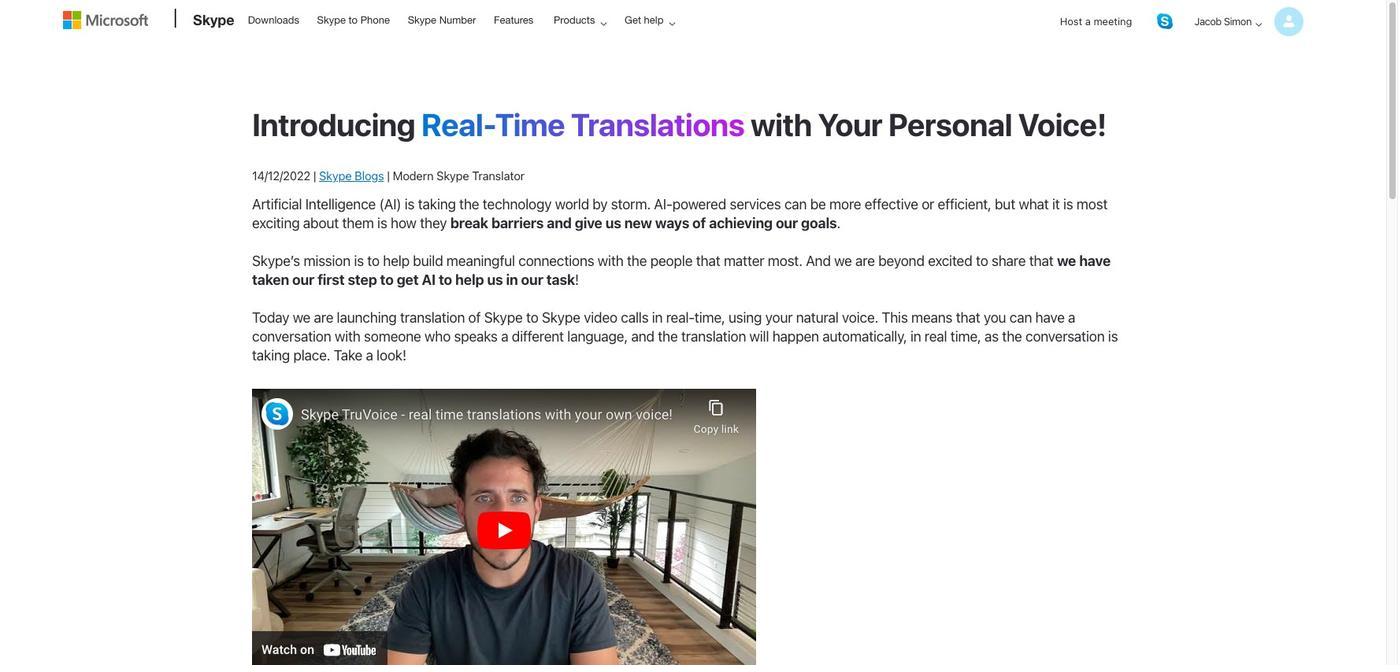 Task type: vqa. For each thing, say whether or not it's contained in the screenshot.
Take
yes



Task type: locate. For each thing, give the bounding box(es) containing it.
0 horizontal spatial and
[[547, 215, 572, 232]]

1 vertical spatial have
[[1036, 310, 1065, 326]]

with left your
[[751, 106, 812, 143]]

help right get
[[644, 14, 664, 26]]

1 horizontal spatial in
[[652, 310, 663, 326]]

introducing real-time translations with your personal voice!
[[252, 106, 1107, 143]]

can left be
[[785, 196, 807, 213]]

skype left phone
[[317, 14, 346, 26]]

| right 14/12/2022
[[314, 169, 316, 183]]

(ai)
[[379, 196, 402, 213]]

0 vertical spatial taking
[[418, 196, 456, 213]]

our left "first"
[[292, 272, 315, 288]]

a right host
[[1086, 15, 1091, 28]]

our left task on the left top of page
[[521, 272, 544, 288]]

jacob
[[1195, 15, 1222, 28]]

conversation right as
[[1026, 329, 1105, 345]]

2 horizontal spatial with
[[751, 106, 812, 143]]

is
[[405, 196, 415, 213], [1064, 196, 1074, 213], [378, 215, 387, 232], [354, 253, 364, 269], [1109, 329, 1119, 345]]

our
[[776, 215, 798, 232], [292, 272, 315, 288], [521, 272, 544, 288]]

skype's
[[252, 253, 300, 269]]

task
[[547, 272, 575, 288]]

menu bar
[[1048, 2, 1304, 54]]

translation up 'who'
[[400, 310, 465, 326]]

and
[[806, 253, 831, 269]]

1 vertical spatial are
[[314, 310, 334, 326]]

taking inside today we are launching translation of skype to skype video calls in real-time, using your natural voice. this means that you can have a conversation with someone who speaks a different language, and the translation will happen automatically, in real time, as the conversation is taking place. take a look!
[[252, 347, 290, 364]]

1 horizontal spatial we
[[835, 253, 852, 269]]

taking
[[418, 196, 456, 213], [252, 347, 290, 364]]

of up the speaks
[[469, 310, 481, 326]]

our left goals
[[776, 215, 798, 232]]

help up get
[[383, 253, 410, 269]]

.
[[837, 215, 841, 232]]

1 horizontal spatial of
[[693, 215, 706, 232]]

features link
[[487, 1, 541, 39]]

that left you
[[957, 310, 981, 326]]

skype up intelligence
[[319, 169, 352, 183]]

by
[[593, 196, 608, 213]]

2 horizontal spatial help
[[644, 14, 664, 26]]

us down 'by'
[[606, 215, 622, 232]]

exciting
[[252, 215, 300, 232]]

in inside the we have taken our first step to get ai to help us in our task
[[506, 272, 518, 288]]

0 horizontal spatial can
[[785, 196, 807, 213]]

break barriers and give us new ways of achieving our goals .
[[451, 215, 841, 232]]

0 horizontal spatial we
[[293, 310, 311, 326]]

1 vertical spatial us
[[487, 272, 503, 288]]

intelligence
[[306, 196, 376, 213]]

0 horizontal spatial of
[[469, 310, 481, 326]]

navigation
[[1048, 2, 1304, 54]]

skype
[[193, 11, 235, 28], [317, 14, 346, 26], [408, 14, 437, 26], [319, 169, 352, 183], [437, 169, 469, 183], [484, 310, 523, 326], [542, 310, 581, 326]]

with inside today we are launching translation of skype to skype video calls in real-time, using your natural voice. this means that you can have a conversation with someone who speaks a different language, and the translation will happen automatically, in real time, as the conversation is taking place. take a look!
[[335, 329, 361, 345]]

2 horizontal spatial we
[[1058, 253, 1077, 269]]

can right you
[[1010, 310, 1033, 326]]

us down meaningful
[[487, 272, 503, 288]]

0 vertical spatial help
[[644, 14, 664, 26]]

taking up the they
[[418, 196, 456, 213]]

with up take
[[335, 329, 361, 345]]

0 horizontal spatial with
[[335, 329, 361, 345]]

will
[[750, 329, 769, 345]]

0 horizontal spatial taking
[[252, 347, 290, 364]]

0 vertical spatial with
[[751, 106, 812, 143]]

1 horizontal spatial us
[[606, 215, 622, 232]]

skype right modern
[[437, 169, 469, 183]]

1 vertical spatial can
[[1010, 310, 1033, 326]]

a inside 'menu bar'
[[1086, 15, 1091, 28]]

we right and
[[835, 253, 852, 269]]

conversation
[[252, 329, 331, 345], [1026, 329, 1105, 345]]

in right calls
[[652, 310, 663, 326]]

downloads
[[248, 14, 299, 26]]

that right share
[[1030, 253, 1054, 269]]

to
[[349, 14, 358, 26], [367, 253, 380, 269], [976, 253, 989, 269], [380, 272, 394, 288], [439, 272, 452, 288], [526, 310, 539, 326]]

menu bar containing host a meeting
[[1048, 2, 1304, 54]]

1 horizontal spatial help
[[456, 272, 484, 288]]

2 vertical spatial help
[[456, 272, 484, 288]]

help down meaningful
[[456, 272, 484, 288]]

2 horizontal spatial in
[[911, 329, 922, 345]]

give
[[575, 215, 603, 232]]

to up different
[[526, 310, 539, 326]]

place.
[[293, 347, 331, 364]]

and
[[547, 215, 572, 232], [632, 329, 655, 345]]

| right the blogs
[[387, 169, 390, 183]]

1 horizontal spatial taking
[[418, 196, 456, 213]]

to left get
[[380, 272, 394, 288]]

1 horizontal spatial with
[[598, 253, 624, 269]]

2 vertical spatial in
[[911, 329, 922, 345]]

new
[[625, 215, 652, 232]]

taking inside artificial intelligence (ai) is taking the technology world by storm. ai-powered services can be more effective or efficient, but what it is most exciting about them is how they
[[418, 196, 456, 213]]

0 vertical spatial of
[[693, 215, 706, 232]]

personal
[[889, 106, 1013, 143]]

can inside today we are launching translation of skype to skype video calls in real-time, using your natural voice. this means that you can have a conversation with someone who speaks a different language, and the translation will happen automatically, in real time, as the conversation is taking place. take a look!
[[1010, 310, 1033, 326]]

how
[[391, 215, 417, 232]]

more
[[830, 196, 862, 213]]

meaningful
[[447, 253, 515, 269]]

us
[[606, 215, 622, 232], [487, 272, 503, 288]]

artificial intelligence (ai) is taking the technology world by storm. ai-powered services can be more effective or efficient, but what it is most exciting about them is how they
[[252, 196, 1108, 232]]

the left people at the top left of the page
[[627, 253, 647, 269]]

have
[[1080, 253, 1111, 269], [1036, 310, 1065, 326]]

1 horizontal spatial that
[[957, 310, 981, 326]]

1 horizontal spatial translation
[[682, 329, 746, 345]]

!
[[575, 272, 579, 288]]

1 horizontal spatial and
[[632, 329, 655, 345]]

help
[[644, 14, 664, 26], [383, 253, 410, 269], [456, 272, 484, 288]]

that
[[696, 253, 721, 269], [1030, 253, 1054, 269], [957, 310, 981, 326]]

0 vertical spatial translation
[[400, 310, 465, 326]]

them
[[342, 215, 374, 232]]

are down "first"
[[314, 310, 334, 326]]

the
[[460, 196, 480, 213], [627, 253, 647, 269], [658, 329, 678, 345], [1003, 329, 1023, 345]]

skype's mission is to help build meaningful connections with the people that matter most. and we are beyond excited to share that
[[252, 253, 1058, 269]]

1 horizontal spatial have
[[1080, 253, 1111, 269]]

time, left as
[[951, 329, 982, 345]]

have right you
[[1036, 310, 1065, 326]]

us inside the we have taken our first step to get ai to help us in our task
[[487, 272, 503, 288]]

translation down using
[[682, 329, 746, 345]]

ai
[[422, 272, 436, 288]]

the down real-
[[658, 329, 678, 345]]

and down the world
[[547, 215, 572, 232]]

a right the speaks
[[501, 329, 509, 345]]

0 vertical spatial have
[[1080, 253, 1111, 269]]

are left beyond
[[856, 253, 875, 269]]

of down powered
[[693, 215, 706, 232]]

get
[[397, 272, 419, 288]]

of
[[693, 215, 706, 232], [469, 310, 481, 326]]

we down it
[[1058, 253, 1077, 269]]

in left real
[[911, 329, 922, 345]]

0 horizontal spatial help
[[383, 253, 410, 269]]

translation
[[400, 310, 465, 326], [682, 329, 746, 345]]

are
[[856, 253, 875, 269], [314, 310, 334, 326]]

1 vertical spatial help
[[383, 253, 410, 269]]

skype up the speaks
[[484, 310, 523, 326]]

2 vertical spatial with
[[335, 329, 361, 345]]

to left share
[[976, 253, 989, 269]]

the up "break"
[[460, 196, 480, 213]]

conversation up place.
[[252, 329, 331, 345]]

1 | from the left
[[314, 169, 316, 183]]

taken
[[252, 272, 289, 288]]

in down meaningful
[[506, 272, 518, 288]]

beyond
[[879, 253, 925, 269]]

1 horizontal spatial conversation
[[1026, 329, 1105, 345]]

0 horizontal spatial in
[[506, 272, 518, 288]]

video
[[584, 310, 618, 326]]

we right today
[[293, 310, 311, 326]]

taking down today
[[252, 347, 290, 364]]

2 horizontal spatial that
[[1030, 253, 1054, 269]]

powered
[[673, 196, 727, 213]]

people
[[651, 253, 693, 269]]

1 conversation from the left
[[252, 329, 331, 345]]

0 vertical spatial in
[[506, 272, 518, 288]]

1 vertical spatial of
[[469, 310, 481, 326]]

using
[[729, 310, 762, 326]]

that left the matter
[[696, 253, 721, 269]]

0 vertical spatial time,
[[695, 310, 725, 326]]

launching
[[337, 310, 397, 326]]

of inside today we are launching translation of skype to skype video calls in real-time, using your natural voice. this means that you can have a conversation with someone who speaks a different language, and the translation will happen automatically, in real time, as the conversation is taking place. take a look!
[[469, 310, 481, 326]]

|
[[314, 169, 316, 183], [387, 169, 390, 183]]

0 horizontal spatial have
[[1036, 310, 1065, 326]]

translator
[[472, 169, 525, 183]]

0 vertical spatial can
[[785, 196, 807, 213]]

0 horizontal spatial us
[[487, 272, 503, 288]]

can inside artificial intelligence (ai) is taking the technology world by storm. ai-powered services can be more effective or efficient, but what it is most exciting about them is how they
[[785, 196, 807, 213]]

have down "most" at the top
[[1080, 253, 1111, 269]]

look!
[[377, 347, 407, 364]]

1 vertical spatial and
[[632, 329, 655, 345]]

0 horizontal spatial conversation
[[252, 329, 331, 345]]

1 horizontal spatial |
[[387, 169, 390, 183]]

means
[[912, 310, 953, 326]]

0 horizontal spatial |
[[314, 169, 316, 183]]

are inside today we are launching translation of skype to skype video calls in real-time, using your natural voice. this means that you can have a conversation with someone who speaks a different language, and the translation will happen automatically, in real time, as the conversation is taking place. take a look!
[[314, 310, 334, 326]]

0 horizontal spatial are
[[314, 310, 334, 326]]

help inside the we have taken our first step to get ai to help us in our task
[[456, 272, 484, 288]]

skype link
[[185, 1, 239, 43]]

a
[[1086, 15, 1091, 28], [1069, 310, 1076, 326], [501, 329, 509, 345], [366, 347, 373, 364]]

your
[[766, 310, 793, 326]]

as
[[985, 329, 999, 345]]

1 vertical spatial time,
[[951, 329, 982, 345]]

with down give
[[598, 253, 624, 269]]

happen
[[773, 329, 820, 345]]

different
[[512, 329, 564, 345]]

artificial
[[252, 196, 302, 213]]

automatically,
[[823, 329, 908, 345]]

and down calls
[[632, 329, 655, 345]]

time, left using
[[695, 310, 725, 326]]

1 horizontal spatial can
[[1010, 310, 1033, 326]]

1 horizontal spatial time,
[[951, 329, 982, 345]]

what
[[1019, 196, 1049, 213]]

voice.
[[843, 310, 879, 326]]

natural
[[797, 310, 839, 326]]

1 vertical spatial taking
[[252, 347, 290, 364]]

this
[[882, 310, 908, 326]]

we
[[835, 253, 852, 269], [1058, 253, 1077, 269], [293, 310, 311, 326]]

0 vertical spatial are
[[856, 253, 875, 269]]



Task type: describe. For each thing, give the bounding box(es) containing it.
be
[[811, 196, 826, 213]]

0 vertical spatial us
[[606, 215, 622, 232]]

share
[[992, 253, 1026, 269]]

2 horizontal spatial our
[[776, 215, 798, 232]]

have inside the we have taken our first step to get ai to help us in our task
[[1080, 253, 1111, 269]]

get
[[625, 14, 642, 26]]

1 horizontal spatial are
[[856, 253, 875, 269]]

modern
[[393, 169, 434, 183]]

build
[[413, 253, 443, 269]]

products
[[554, 14, 595, 26]]

excited
[[928, 253, 973, 269]]

voice!
[[1019, 106, 1107, 143]]

you
[[984, 310, 1007, 326]]

real
[[925, 329, 948, 345]]

skype number link
[[401, 1, 483, 39]]

we inside the we have taken our first step to get ai to help us in our task
[[1058, 253, 1077, 269]]

number
[[439, 14, 476, 26]]

host a meeting
[[1061, 15, 1133, 28]]

the inside artificial intelligence (ai) is taking the technology world by storm. ai-powered services can be more effective or efficient, but what it is most exciting about them is how they
[[460, 196, 480, 213]]

to inside today we are launching translation of skype to skype video calls in real-time, using your natural voice. this means that you can have a conversation with someone who speaks a different language, and the translation will happen automatically, in real time, as the conversation is taking place. take a look!
[[526, 310, 539, 326]]

most.
[[768, 253, 803, 269]]

1 vertical spatial with
[[598, 253, 624, 269]]

blogs
[[355, 169, 384, 183]]

skype left downloads link
[[193, 11, 235, 28]]

skype to phone link
[[310, 1, 397, 39]]

connections
[[519, 253, 595, 269]]

 link
[[1157, 13, 1173, 29]]

your
[[818, 106, 883, 143]]

first
[[318, 272, 345, 288]]

or
[[922, 196, 935, 213]]

introducing
[[252, 106, 415, 143]]

real-
[[666, 310, 695, 326]]

step
[[348, 272, 377, 288]]

0 horizontal spatial translation
[[400, 310, 465, 326]]

about
[[303, 215, 339, 232]]

get help button
[[615, 1, 688, 39]]

who
[[425, 329, 451, 345]]

2 | from the left
[[387, 169, 390, 183]]

but
[[995, 196, 1016, 213]]

navigation containing host a meeting
[[1048, 2, 1304, 54]]

meeting
[[1094, 15, 1133, 28]]

real-
[[422, 106, 495, 143]]

arrow down image
[[1250, 15, 1269, 34]]

a right you
[[1069, 310, 1076, 326]]

1 vertical spatial in
[[652, 310, 663, 326]]

translations
[[571, 106, 745, 143]]

host
[[1061, 15, 1083, 28]]

and inside today we are launching translation of skype to skype video calls in real-time, using your natural voice. this means that you can have a conversation with someone who speaks a different language, and the translation will happen automatically, in real time, as the conversation is taking place. take a look!
[[632, 329, 655, 345]]

language,
[[568, 329, 628, 345]]

0 horizontal spatial that
[[696, 253, 721, 269]]

they
[[420, 215, 447, 232]]

skype left the number
[[408, 14, 437, 26]]

most
[[1077, 196, 1108, 213]]

take
[[334, 347, 363, 364]]

2 conversation from the left
[[1026, 329, 1105, 345]]

help inside dropdown button
[[644, 14, 664, 26]]

ways
[[656, 215, 690, 232]]

14/12/2022
[[252, 169, 311, 183]]

features
[[494, 14, 534, 26]]

the right as
[[1003, 329, 1023, 345]]

simon
[[1225, 15, 1252, 28]]

mission
[[304, 253, 351, 269]]

today we are launching translation of skype to skype video calls in real-time, using your natural voice. this means that you can have a conversation with someone who speaks a different language, and the translation will happen automatically, in real time, as the conversation is taking place. take a look!
[[252, 310, 1119, 364]]

time
[[495, 106, 565, 143]]

get help
[[625, 14, 664, 26]]

that inside today we are launching translation of skype to skype video calls in real-time, using your natural voice. this means that you can have a conversation with someone who speaks a different language, and the translation will happen automatically, in real time, as the conversation is taking place. take a look!
[[957, 310, 981, 326]]

ai-
[[654, 196, 673, 213]]

to right ai
[[439, 272, 452, 288]]

avatar image
[[1275, 7, 1304, 36]]

we have taken our first step to get ai to help us in our task
[[252, 253, 1111, 288]]

today
[[252, 310, 289, 326]]

we inside today we are launching translation of skype to skype video calls in real-time, using your natural voice. this means that you can have a conversation with someone who speaks a different language, and the translation will happen automatically, in real time, as the conversation is taking place. take a look!
[[293, 310, 311, 326]]

skype blogs link
[[319, 169, 384, 183]]

technology
[[483, 196, 552, 213]]

effective
[[865, 196, 919, 213]]

calls
[[621, 310, 649, 326]]

0 horizontal spatial our
[[292, 272, 315, 288]]

0 vertical spatial and
[[547, 215, 572, 232]]

services
[[730, 196, 781, 213]]

it
[[1053, 196, 1060, 213]]

1 vertical spatial translation
[[682, 329, 746, 345]]

14/12/2022 | skype blogs | modern skype translator
[[252, 169, 525, 183]]

someone
[[364, 329, 421, 345]]

storm.
[[611, 196, 651, 213]]

products button
[[544, 1, 620, 39]]

a right take
[[366, 347, 373, 364]]

achieving
[[709, 215, 773, 232]]

downloads link
[[241, 1, 307, 39]]

microsoft image
[[63, 11, 148, 29]]

skype up different
[[542, 310, 581, 326]]

speaks
[[454, 329, 498, 345]]

break
[[451, 215, 489, 232]]

jacob simon link
[[1183, 2, 1304, 42]]

1 horizontal spatial our
[[521, 272, 544, 288]]

barriers
[[492, 215, 544, 232]]

goals
[[802, 215, 837, 232]]

skype number
[[408, 14, 476, 26]]

have inside today we are launching translation of skype to skype video calls in real-time, using your natural voice. this means that you can have a conversation with someone who speaks a different language, and the translation will happen automatically, in real time, as the conversation is taking place. take a look!
[[1036, 310, 1065, 326]]

0 horizontal spatial time,
[[695, 310, 725, 326]]

is inside today we are launching translation of skype to skype video calls in real-time, using your natural voice. this means that you can have a conversation with someone who speaks a different language, and the translation will happen automatically, in real time, as the conversation is taking place. take a look!
[[1109, 329, 1119, 345]]

to left phone
[[349, 14, 358, 26]]

to up step
[[367, 253, 380, 269]]



